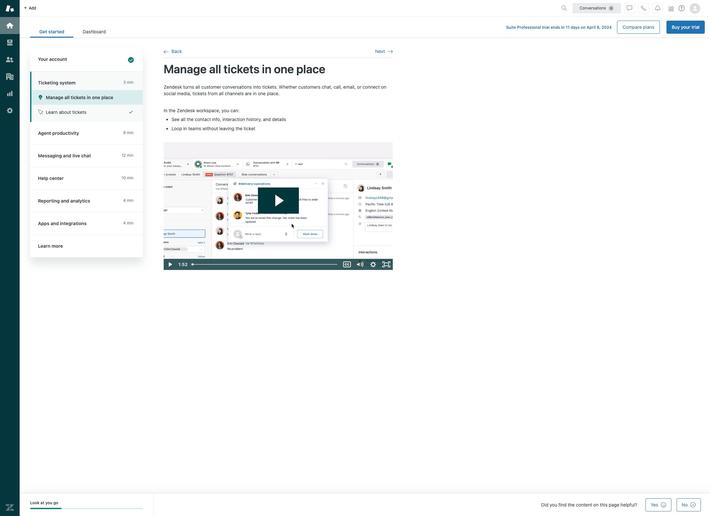 Task type: vqa. For each thing, say whether or not it's contained in the screenshot.
Views icon
yes



Task type: describe. For each thing, give the bounding box(es) containing it.
video element
[[164, 143, 393, 270]]

organizations image
[[6, 72, 14, 81]]

button displays agent's chat status as invisible. image
[[627, 5, 632, 11]]

get started image
[[6, 21, 14, 30]]

notifications image
[[655, 5, 661, 11]]

get help image
[[679, 5, 685, 11]]

zendesk products image
[[669, 6, 674, 11]]

zendesk support image
[[6, 4, 14, 13]]



Task type: locate. For each thing, give the bounding box(es) containing it.
heading
[[30, 48, 143, 72]]

customers image
[[6, 55, 14, 64]]

views image
[[6, 38, 14, 47]]

content-title region
[[164, 65, 393, 73]]

April 8, 2024 text field
[[587, 25, 612, 30]]

progress bar image
[[30, 508, 61, 510]]

reporting image
[[6, 89, 14, 98]]

video thumbnail image
[[164, 143, 393, 270], [164, 143, 393, 270]]

progress-bar progress bar
[[30, 508, 143, 510]]

admin image
[[6, 106, 14, 115]]

region
[[164, 84, 393, 270]]

zendesk image
[[6, 504, 14, 512]]

main element
[[0, 0, 20, 517]]

tab list
[[30, 26, 115, 38]]

footer
[[20, 494, 710, 517]]

tab
[[74, 26, 115, 38]]



